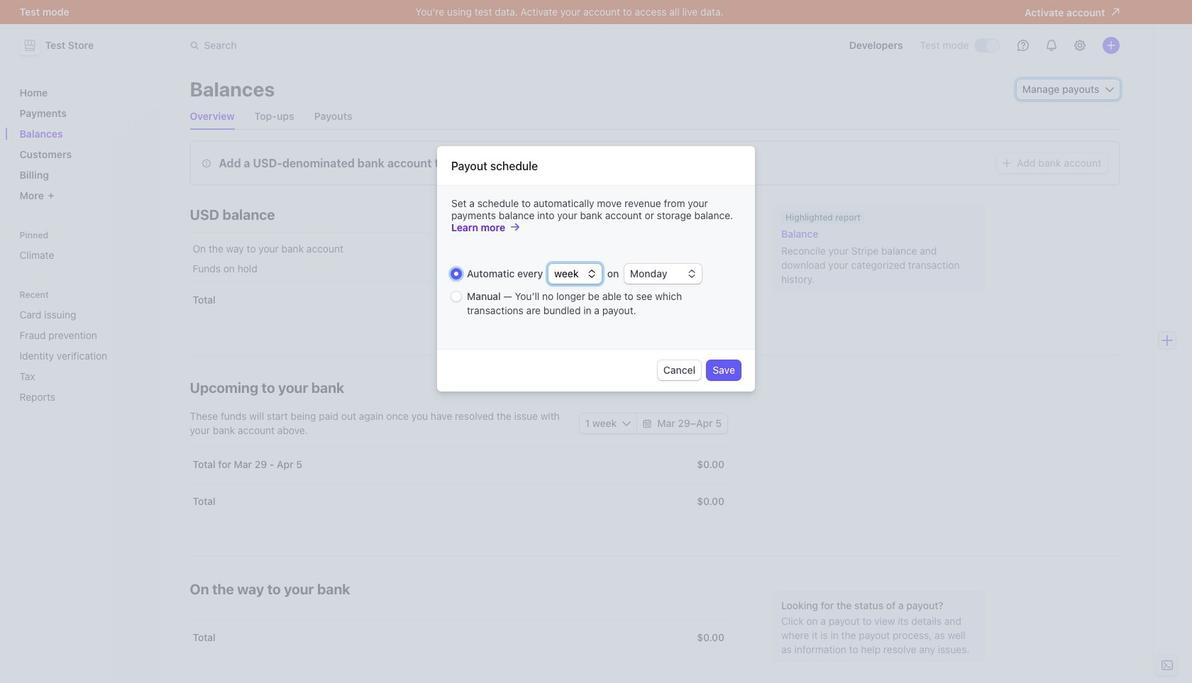 Task type: vqa. For each thing, say whether or not it's contained in the screenshot.
Future scheduled billings
no



Task type: locate. For each thing, give the bounding box(es) containing it.
cell inside row
[[640, 293, 725, 307]]

core navigation links element
[[14, 81, 153, 207]]

2 row from the top
[[190, 282, 728, 319]]

svg image
[[1106, 85, 1114, 94], [1003, 159, 1012, 168], [623, 420, 631, 428], [643, 420, 652, 428]]

1 vertical spatial grid
[[190, 447, 728, 520]]

0 vertical spatial grid
[[190, 234, 728, 319]]

None search field
[[181, 32, 582, 59]]

recent element
[[14, 290, 153, 409], [14, 303, 153, 409]]

2 recent element from the top
[[14, 303, 153, 409]]

1 grid from the top
[[190, 234, 728, 319]]

tab list
[[190, 104, 1120, 130]]

pinned element
[[14, 230, 153, 267]]

row
[[190, 256, 728, 282], [190, 282, 728, 319], [190, 447, 728, 483], [190, 483, 728, 520], [190, 620, 728, 657]]

grid
[[190, 234, 728, 319], [190, 447, 728, 520]]

cell
[[640, 293, 725, 307]]



Task type: describe. For each thing, give the bounding box(es) containing it.
1 recent element from the top
[[14, 290, 153, 409]]

5 row from the top
[[190, 620, 728, 657]]

2 grid from the top
[[190, 447, 728, 520]]

3 row from the top
[[190, 447, 728, 483]]

1 row from the top
[[190, 256, 728, 282]]

4 row from the top
[[190, 483, 728, 520]]



